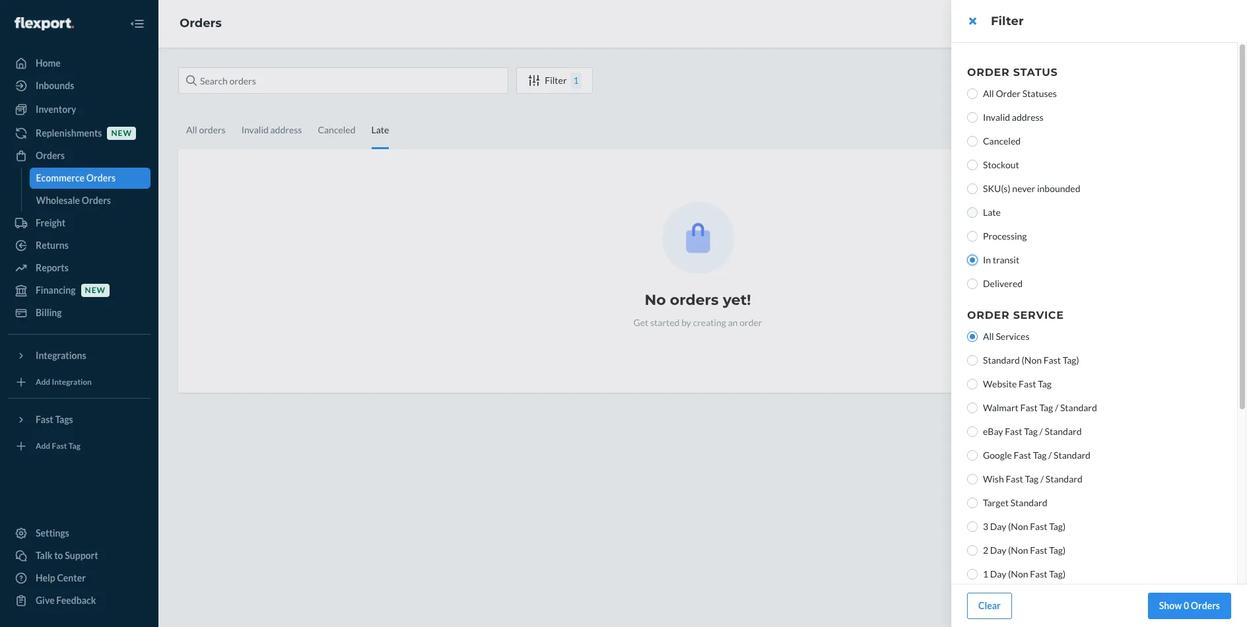 Task type: locate. For each thing, give the bounding box(es) containing it.
(non down 2 day (non fast tag)
[[1008, 569, 1029, 580]]

filter
[[991, 14, 1024, 28]]

standard down wish fast tag / standard
[[1011, 497, 1048, 508]]

2 day (non fast tag)
[[983, 545, 1066, 556]]

tag up ebay fast tag / standard
[[1040, 402, 1053, 413]]

standard for google fast tag / standard
[[1054, 450, 1091, 461]]

website fast tag
[[983, 378, 1052, 390]]

tag) for 3 day (non fast tag)
[[1049, 521, 1066, 532]]

target standard
[[983, 497, 1048, 508]]

/ up ebay fast tag / standard
[[1055, 402, 1059, 413]]

walmart fast tag / standard
[[983, 402, 1097, 413]]

target
[[983, 497, 1009, 508]]

tag down google fast tag / standard
[[1025, 473, 1039, 485]]

in
[[983, 254, 991, 265]]

order up all order statuses
[[967, 66, 1010, 79]]

2 all from the top
[[983, 331, 994, 342]]

0
[[1184, 600, 1189, 612]]

clear button
[[967, 593, 1012, 619]]

tag) up the 1 day (non fast tag)
[[1049, 545, 1066, 556]]

tag) for 1 day (non fast tag)
[[1049, 569, 1066, 580]]

3 day from the top
[[990, 569, 1007, 580]]

late
[[983, 207, 1001, 218]]

/ for walmart
[[1055, 402, 1059, 413]]

(non
[[1022, 355, 1042, 366], [1008, 521, 1029, 532], [1008, 545, 1029, 556], [1008, 569, 1029, 580]]

statuses
[[1023, 88, 1057, 99]]

(non down 3 day (non fast tag)
[[1008, 545, 1029, 556]]

day right 1
[[990, 569, 1007, 580]]

2 vertical spatial order
[[967, 309, 1010, 322]]

clear
[[979, 600, 1001, 612]]

2 day from the top
[[990, 545, 1007, 556]]

/ down google fast tag / standard
[[1041, 473, 1044, 485]]

tag for wish
[[1025, 473, 1039, 485]]

fast down standard (non fast tag)
[[1019, 378, 1036, 390]]

tag) up 2 day (non fast tag)
[[1049, 521, 1066, 532]]

None radio
[[967, 88, 978, 99], [967, 207, 978, 218], [967, 279, 978, 289], [967, 332, 978, 342], [967, 379, 978, 390], [967, 403, 978, 413], [967, 498, 978, 508], [967, 522, 978, 532], [967, 545, 978, 556], [967, 569, 978, 580], [967, 88, 978, 99], [967, 207, 978, 218], [967, 279, 978, 289], [967, 332, 978, 342], [967, 379, 978, 390], [967, 403, 978, 413], [967, 498, 978, 508], [967, 522, 978, 532], [967, 545, 978, 556], [967, 569, 978, 580]]

fast down 3 day (non fast tag)
[[1030, 545, 1048, 556]]

tag up walmart fast tag / standard
[[1038, 378, 1052, 390]]

(non up website fast tag
[[1022, 355, 1042, 366]]

None radio
[[967, 112, 978, 123], [967, 136, 978, 147], [967, 160, 978, 170], [967, 184, 978, 194], [967, 231, 978, 242], [967, 255, 978, 265], [967, 355, 978, 366], [967, 427, 978, 437], [967, 450, 978, 461], [967, 474, 978, 485], [967, 112, 978, 123], [967, 136, 978, 147], [967, 160, 978, 170], [967, 184, 978, 194], [967, 231, 978, 242], [967, 255, 978, 265], [967, 355, 978, 366], [967, 427, 978, 437], [967, 450, 978, 461], [967, 474, 978, 485]]

day right 2
[[990, 545, 1007, 556]]

show
[[1159, 600, 1182, 612]]

3
[[983, 521, 989, 532]]

0 vertical spatial day
[[990, 521, 1007, 532]]

show 0 orders
[[1159, 600, 1220, 612]]

all
[[983, 88, 994, 99], [983, 331, 994, 342]]

day right 3
[[990, 521, 1007, 532]]

standard down google fast tag / standard
[[1046, 473, 1083, 485]]

tag
[[1038, 378, 1052, 390], [1040, 402, 1053, 413], [1024, 426, 1038, 437], [1033, 450, 1047, 461], [1025, 473, 1039, 485]]

2 vertical spatial day
[[990, 569, 1007, 580]]

tag up wish fast tag / standard
[[1033, 450, 1047, 461]]

fast
[[1044, 355, 1061, 366], [1019, 378, 1036, 390], [1021, 402, 1038, 413], [1005, 426, 1023, 437], [1014, 450, 1031, 461], [1006, 473, 1023, 485], [1030, 521, 1048, 532], [1030, 545, 1048, 556], [1030, 569, 1048, 580]]

all order statuses
[[983, 88, 1057, 99]]

tag for website
[[1038, 378, 1052, 390]]

0 vertical spatial order
[[967, 66, 1010, 79]]

order up all services
[[967, 309, 1010, 322]]

ebay
[[983, 426, 1003, 437]]

/
[[1055, 402, 1059, 413], [1040, 426, 1043, 437], [1049, 450, 1052, 461], [1041, 473, 1044, 485]]

ebay fast tag / standard
[[983, 426, 1082, 437]]

tag for ebay
[[1024, 426, 1038, 437]]

standard up wish fast tag / standard
[[1054, 450, 1091, 461]]

inbounded
[[1037, 183, 1081, 194]]

1 vertical spatial day
[[990, 545, 1007, 556]]

day for 1
[[990, 569, 1007, 580]]

day
[[990, 521, 1007, 532], [990, 545, 1007, 556], [990, 569, 1007, 580]]

order for status
[[967, 66, 1010, 79]]

standard down walmart fast tag / standard
[[1045, 426, 1082, 437]]

delivered
[[983, 278, 1023, 289]]

order down order status
[[996, 88, 1021, 99]]

all left services
[[983, 331, 994, 342]]

tag) down 2 day (non fast tag)
[[1049, 569, 1066, 580]]

/ down walmart fast tag / standard
[[1040, 426, 1043, 437]]

close image
[[969, 16, 976, 26]]

standard
[[983, 355, 1020, 366], [1060, 402, 1097, 413], [1045, 426, 1082, 437], [1054, 450, 1091, 461], [1046, 473, 1083, 485], [1011, 497, 1048, 508]]

tag up google fast tag / standard
[[1024, 426, 1038, 437]]

status
[[1013, 66, 1058, 79]]

invalid address
[[983, 112, 1044, 123]]

sku(s) never inbounded
[[983, 183, 1081, 194]]

/ for google
[[1049, 450, 1052, 461]]

tag)
[[1063, 355, 1079, 366], [1049, 521, 1066, 532], [1049, 545, 1066, 556], [1049, 569, 1066, 580]]

fast right ebay on the right of page
[[1005, 426, 1023, 437]]

1 vertical spatial all
[[983, 331, 994, 342]]

walmart
[[983, 402, 1019, 413]]

0 vertical spatial all
[[983, 88, 994, 99]]

1 day from the top
[[990, 521, 1007, 532]]

fast right google
[[1014, 450, 1031, 461]]

/ up wish fast tag / standard
[[1049, 450, 1052, 461]]

day for 2
[[990, 545, 1007, 556]]

standard up ebay fast tag / standard
[[1060, 402, 1097, 413]]

1 all from the top
[[983, 88, 994, 99]]

(non down the target standard
[[1008, 521, 1029, 532]]

order
[[967, 66, 1010, 79], [996, 88, 1021, 99], [967, 309, 1010, 322]]

services
[[996, 331, 1030, 342]]

fast up website fast tag
[[1044, 355, 1061, 366]]

standard up website
[[983, 355, 1020, 366]]

all up invalid
[[983, 88, 994, 99]]

all for order status
[[983, 88, 994, 99]]

day for 3
[[990, 521, 1007, 532]]



Task type: describe. For each thing, give the bounding box(es) containing it.
service
[[1013, 309, 1064, 322]]

fast right wish
[[1006, 473, 1023, 485]]

1
[[983, 569, 989, 580]]

wish
[[983, 473, 1004, 485]]

all services
[[983, 331, 1030, 342]]

fast down 2 day (non fast tag)
[[1030, 569, 1048, 580]]

(non for 1 day (non fast tag)
[[1008, 569, 1029, 580]]

order status
[[967, 66, 1058, 79]]

transit
[[993, 254, 1020, 265]]

/ for wish
[[1041, 473, 1044, 485]]

standard for ebay fast tag / standard
[[1045, 426, 1082, 437]]

sku(s)
[[983, 183, 1011, 194]]

show 0 orders button
[[1148, 593, 1232, 619]]

google fast tag / standard
[[983, 450, 1091, 461]]

(non for 3 day (non fast tag)
[[1008, 521, 1029, 532]]

order for service
[[967, 309, 1010, 322]]

wish fast tag / standard
[[983, 473, 1083, 485]]

3 day (non fast tag)
[[983, 521, 1066, 532]]

/ for ebay
[[1040, 426, 1043, 437]]

standard for wish fast tag / standard
[[1046, 473, 1083, 485]]

processing
[[983, 230, 1027, 242]]

fast up ebay fast tag / standard
[[1021, 402, 1038, 413]]

fast up 2 day (non fast tag)
[[1030, 521, 1048, 532]]

2
[[983, 545, 989, 556]]

order service
[[967, 309, 1064, 322]]

google
[[983, 450, 1012, 461]]

stockout
[[983, 159, 1019, 170]]

tag for walmart
[[1040, 402, 1053, 413]]

never
[[1013, 183, 1036, 194]]

all for order service
[[983, 331, 994, 342]]

address
[[1012, 112, 1044, 123]]

standard for walmart fast tag / standard
[[1060, 402, 1097, 413]]

(non for 2 day (non fast tag)
[[1008, 545, 1029, 556]]

tag) down the service
[[1063, 355, 1079, 366]]

1 day (non fast tag)
[[983, 569, 1066, 580]]

canceled
[[983, 135, 1021, 147]]

website
[[983, 378, 1017, 390]]

in transit
[[983, 254, 1020, 265]]

tag) for 2 day (non fast tag)
[[1049, 545, 1066, 556]]

tag for google
[[1033, 450, 1047, 461]]

orders
[[1191, 600, 1220, 612]]

1 vertical spatial order
[[996, 88, 1021, 99]]

standard (non fast tag)
[[983, 355, 1079, 366]]

invalid
[[983, 112, 1010, 123]]



Task type: vqa. For each thing, say whether or not it's contained in the screenshot.
Order
yes



